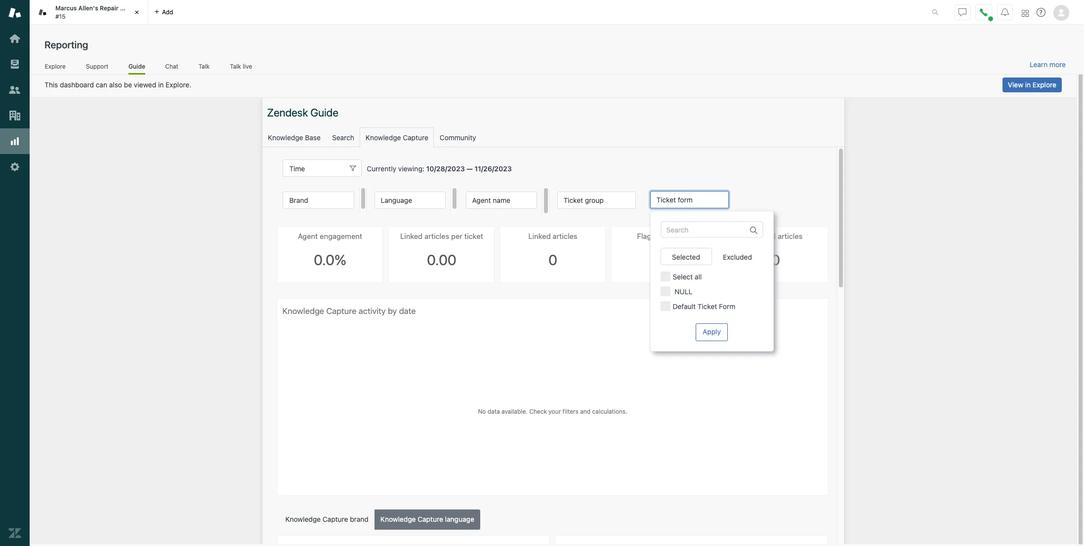 Task type: locate. For each thing, give the bounding box(es) containing it.
chat link
[[165, 63, 179, 73]]

0 horizontal spatial explore
[[45, 63, 66, 70]]

view in explore
[[1009, 81, 1057, 89]]

zendesk support image
[[8, 6, 21, 19]]

1 horizontal spatial in
[[1026, 81, 1032, 89]]

explore
[[45, 63, 66, 70], [1033, 81, 1057, 89]]

2 talk from the left
[[230, 63, 241, 70]]

explore up this at the top left
[[45, 63, 66, 70]]

guide link
[[129, 63, 145, 75]]

1 vertical spatial explore
[[1033, 81, 1057, 89]]

1 horizontal spatial talk
[[230, 63, 241, 70]]

repair
[[100, 4, 119, 12]]

live
[[243, 63, 252, 70]]

views image
[[8, 58, 21, 71]]

#15
[[55, 13, 66, 20]]

marcus
[[55, 4, 77, 12]]

talk for talk
[[199, 63, 210, 70]]

add button
[[148, 0, 179, 24]]

explore inside button
[[1033, 81, 1057, 89]]

explore down learn more link
[[1033, 81, 1057, 89]]

talk link
[[198, 63, 210, 73]]

talk right chat
[[199, 63, 210, 70]]

talk for talk live
[[230, 63, 241, 70]]

talk
[[199, 63, 210, 70], [230, 63, 241, 70]]

talk inside "talk" link
[[199, 63, 210, 70]]

2 in from the left
[[1026, 81, 1032, 89]]

in right view
[[1026, 81, 1032, 89]]

tab
[[30, 0, 148, 25]]

be
[[124, 81, 132, 89]]

organizations image
[[8, 109, 21, 122]]

button displays agent's chat status as invisible. image
[[959, 8, 967, 16]]

0 horizontal spatial in
[[158, 81, 164, 89]]

tab containing marcus allen's repair ticket
[[30, 0, 148, 25]]

0 horizontal spatial talk
[[199, 63, 210, 70]]

talk inside talk live link
[[230, 63, 241, 70]]

in right viewed
[[158, 81, 164, 89]]

1 talk from the left
[[199, 63, 210, 70]]

tabs tab list
[[30, 0, 922, 25]]

1 horizontal spatial explore
[[1033, 81, 1057, 89]]

ticket
[[120, 4, 138, 12]]

learn more
[[1031, 60, 1067, 69]]

support
[[86, 63, 109, 70]]

get help image
[[1037, 8, 1046, 17]]

reporting image
[[8, 135, 21, 148]]

in inside button
[[1026, 81, 1032, 89]]

in
[[158, 81, 164, 89], [1026, 81, 1032, 89]]

more
[[1050, 60, 1067, 69]]

zendesk products image
[[1023, 10, 1030, 17]]

view in explore button
[[1003, 78, 1063, 92]]

talk left live
[[230, 63, 241, 70]]



Task type: vqa. For each thing, say whether or not it's contained in the screenshot.
the Tabs tab list
yes



Task type: describe. For each thing, give the bounding box(es) containing it.
main element
[[0, 0, 30, 547]]

this
[[45, 81, 58, 89]]

close image
[[132, 7, 142, 17]]

zendesk image
[[8, 528, 21, 540]]

marcus allen's repair ticket #15
[[55, 4, 138, 20]]

chat
[[165, 63, 178, 70]]

explore.
[[166, 81, 191, 89]]

reporting
[[45, 39, 88, 50]]

guide
[[129, 63, 145, 70]]

get started image
[[8, 32, 21, 45]]

talk live link
[[230, 63, 253, 73]]

this dashboard can also be viewed in explore.
[[45, 81, 191, 89]]

1 in from the left
[[158, 81, 164, 89]]

view
[[1009, 81, 1024, 89]]

explore link
[[45, 63, 66, 73]]

allen's
[[78, 4, 98, 12]]

dashboard
[[60, 81, 94, 89]]

learn
[[1031, 60, 1048, 69]]

admin image
[[8, 161, 21, 174]]

0 vertical spatial explore
[[45, 63, 66, 70]]

talk live
[[230, 63, 252, 70]]

notifications image
[[1002, 8, 1010, 16]]

add
[[162, 8, 173, 16]]

support link
[[86, 63, 109, 73]]

viewed
[[134, 81, 156, 89]]

also
[[109, 81, 122, 89]]

customers image
[[8, 84, 21, 96]]

learn more link
[[1031, 60, 1067, 69]]

can
[[96, 81, 107, 89]]



